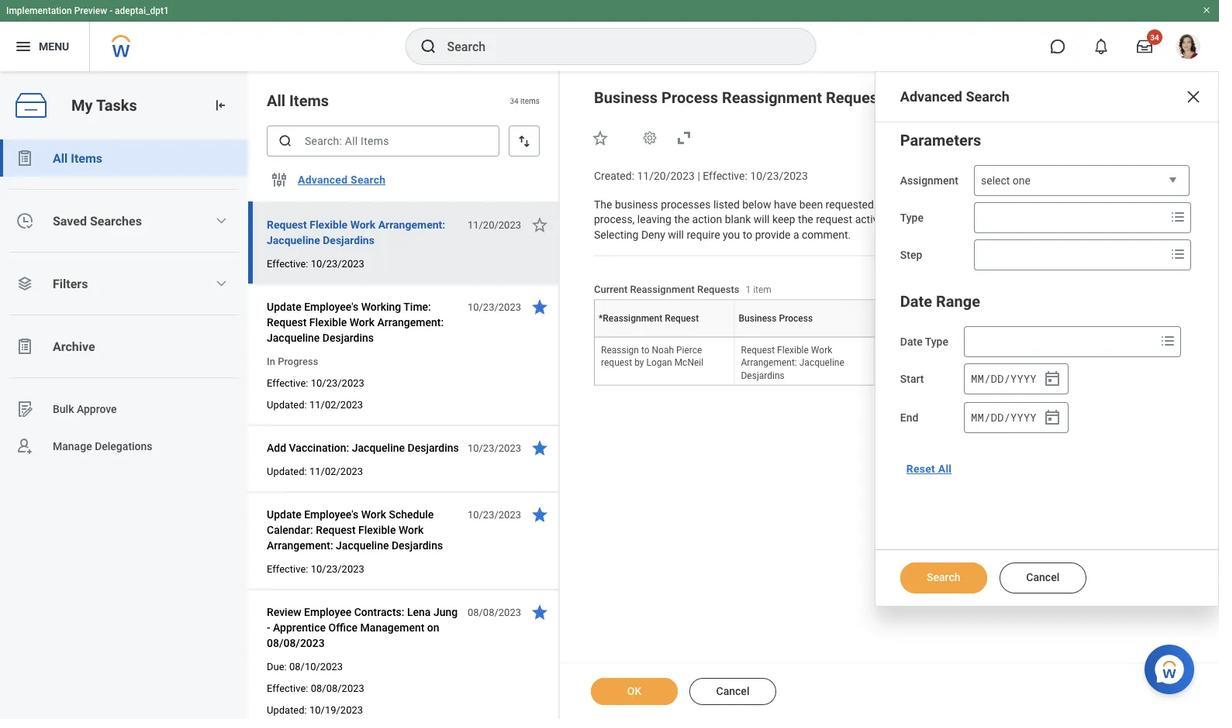 Task type: describe. For each thing, give the bounding box(es) containing it.
an
[[997, 198, 1009, 211]]

0 horizontal spatial will
[[668, 228, 684, 241]]

reset all button
[[900, 454, 958, 485]]

cancel button
[[1000, 563, 1087, 594]]

desjardins down business process
[[741, 370, 785, 381]]

2 effective: 10/23/2023 from the top
[[267, 377, 364, 389]]

to inside reassign to noah pierce request by logan mcneil
[[641, 345, 650, 356]]

add vaccination: jacqueline desjardins
[[267, 442, 459, 455]]

2 for from the left
[[1044, 198, 1058, 211]]

add
[[267, 442, 286, 455]]

calendar:
[[267, 524, 313, 537]]

flexible down business process
[[777, 345, 809, 356]]

0 vertical spatial 11/20/2023
[[637, 170, 695, 183]]

star image for review employee contracts: lena jung - apprentice office management on 08/08/2023
[[531, 603, 549, 622]]

08/08/2023 inside review employee contracts: lena jung - apprentice office management on 08/08/2023
[[267, 637, 325, 650]]

of
[[1099, 213, 1109, 226]]

reassignment for requests
[[630, 284, 695, 295]]

review employee contracts: lena jung - apprentice office management on 08/08/2023 button
[[267, 603, 459, 653]]

2 horizontal spatial will
[[979, 213, 995, 226]]

leaving
[[637, 213, 672, 226]]

10/19/2023
[[309, 705, 363, 716]]

manage
[[53, 440, 92, 453]]

schedule
[[389, 508, 434, 521]]

date range group
[[900, 289, 1194, 435]]

step
[[900, 249, 922, 262]]

star image for update employee's working time: request flexible work arrangement: jacqueline desjardins
[[531, 298, 549, 316]]

jacqueline down date type
[[939, 357, 984, 368]]

Date Type field
[[965, 328, 1156, 356]]

wish
[[1146, 198, 1168, 211]]

pierce
[[676, 345, 702, 356]]

update employee's work schedule calendar: request flexible work arrangement: jacqueline desjardins button
[[267, 506, 459, 555]]

process,
[[594, 213, 635, 226]]

x image
[[1184, 88, 1203, 106]]

2 updated: from the top
[[267, 466, 307, 477]]

2 vertical spatial all
[[938, 463, 952, 476]]

start
[[900, 373, 924, 386]]

reassignment.
[[893, 198, 962, 211]]

select one button
[[974, 165, 1190, 197]]

preview
[[74, 5, 107, 16]]

request inside button
[[267, 218, 307, 231]]

rename image
[[16, 400, 34, 419]]

desjardins down date type
[[881, 370, 924, 381]]

current
[[594, 284, 628, 295]]

workload
[[1129, 344, 1171, 356]]

work inside button
[[350, 218, 376, 231]]

type inside date range group
[[925, 336, 949, 349]]

add vaccination: jacqueline desjardins button
[[267, 439, 459, 458]]

bulk
[[53, 403, 74, 416]]

arrangement: inside request flexible work arrangement: jacqueline desjardins button
[[378, 218, 445, 231]]

due: 08/10/2023
[[267, 661, 343, 673]]

0 vertical spatial logan
[[1020, 345, 1046, 356]]

08/10/2023
[[289, 661, 343, 673]]

1
[[746, 285, 751, 295]]

processes
[[661, 198, 711, 211]]

each
[[1061, 198, 1084, 211]]

0 vertical spatial request
[[1087, 198, 1123, 211]]

request inside update employee's work schedule calendar: request flexible work arrangement: jacqueline desjardins
[[316, 524, 356, 537]]

2 vertical spatial 08/08/2023
[[311, 683, 364, 695]]

review
[[267, 606, 301, 619]]

created: 11/20/2023 | effective: 10/23/2023
[[594, 170, 808, 183]]

0 vertical spatial 08/08/2023
[[468, 607, 521, 619]]

select one
[[981, 175, 1031, 187]]

date range button
[[900, 292, 980, 311]]

advanced inside dialog
[[900, 89, 963, 105]]

one
[[1013, 175, 1031, 187]]

dialog containing parameters
[[875, 71, 1219, 607]]

active.
[[855, 213, 887, 226]]

reset
[[907, 463, 935, 476]]

3 the from the left
[[1034, 213, 1049, 226]]

close environment banner image
[[1202, 5, 1212, 15]]

updated: for review employee contracts: lena jung - apprentice office management on 08/08/2023
[[267, 705, 307, 716]]

cancel
[[1026, 572, 1060, 584]]

work inside "update employee's working time: request flexible work arrangement: jacqueline desjardins"
[[350, 316, 375, 329]]

0 vertical spatial mcneil
[[1048, 345, 1077, 356]]

0 horizontal spatial you
[[723, 228, 740, 241]]

implementation
[[6, 5, 72, 16]]

mcneil inside reassign to noah pierce request by logan mcneil
[[675, 357, 704, 368]]

1 vertical spatial requests
[[697, 284, 740, 295]]

*
[[599, 313, 603, 324]]

end
[[900, 412, 919, 425]]

yyyy for start
[[1011, 372, 1037, 386]]

11/20/2023 inside item list element
[[468, 219, 521, 231]]

working
[[361, 301, 401, 313]]

0 horizontal spatial action
[[692, 213, 722, 226]]

prompts image for type
[[1169, 208, 1188, 226]]

34
[[510, 96, 519, 105]]

review employee contracts: lena jung - apprentice office management on 08/08/2023
[[267, 606, 458, 650]]

- inside review employee contracts: lena jung - apprentice office management on 08/08/2023
[[267, 622, 270, 634]]

1 the from the left
[[674, 213, 690, 226]]

vaccination:
[[289, 442, 349, 455]]

star image for request flexible work arrangement: jacqueline desjardins
[[531, 216, 549, 234]]

approve inside the business processes listed below have been requested for reassignment. select an action for each request you wish to process, leaving the action blank will keep the request active. selecting approve will require the selection of a person. selecting deny will require you to provide a comment.
[[937, 213, 977, 226]]

date range
[[900, 292, 980, 311]]

search image
[[419, 37, 438, 56]]

range
[[936, 292, 980, 311]]

jacqueline inside update employee's work schedule calendar: request flexible work arrangement: jacqueline desjardins
[[336, 539, 389, 552]]

jung
[[434, 606, 458, 619]]

person.
[[1120, 213, 1156, 226]]

current reassignment requests 1 item
[[594, 284, 772, 295]]

clipboard image for archive
[[16, 337, 34, 356]]

1 vertical spatial require
[[687, 228, 720, 241]]

have
[[774, 198, 797, 211]]

34 items
[[510, 96, 540, 105]]

created:
[[594, 170, 635, 183]]

prompts image for step
[[1169, 245, 1188, 264]]

manage delegations
[[53, 440, 152, 453]]

calendar image for end
[[1043, 409, 1062, 427]]

business for business process reassignment requests
[[594, 88, 658, 107]]

tasks
[[96, 96, 137, 114]]

chevron up image
[[882, 247, 901, 259]]

0 vertical spatial requests
[[826, 88, 891, 107]]

progress
[[278, 356, 318, 367]]

assignment
[[900, 175, 959, 187]]

provide
[[755, 228, 791, 241]]

implementation preview -   adeptai_dpt1 banner
[[0, 0, 1219, 71]]

process for business process
[[779, 313, 813, 324]]

1 vertical spatial to
[[743, 228, 753, 241]]

in
[[267, 356, 275, 367]]

end group
[[964, 403, 1069, 434]]

1 horizontal spatial selecting
[[890, 213, 934, 226]]

2 the from the left
[[798, 213, 813, 226]]

0 vertical spatial reassignment
[[722, 88, 822, 107]]

1 horizontal spatial a
[[1111, 213, 1117, 226]]

search button
[[900, 563, 987, 594]]

transformation import image
[[213, 98, 228, 113]]

2 11/02/2023 from the top
[[309, 466, 363, 477]]

request flexible work arrangement: jacqueline desjardins for 1st request flexible work arrangement: jacqueline desjardins element from the right
[[881, 345, 984, 381]]

selection
[[1052, 213, 1096, 226]]

request flexible work arrangement: jacqueline desjardins for 2nd request flexible work arrangement: jacqueline desjardins element from right
[[741, 345, 844, 381]]

parameters group
[[900, 128, 1194, 271]]

archive button
[[0, 328, 248, 365]]

by
[[635, 357, 644, 368]]

desjardins inside update employee's work schedule calendar: request flexible work arrangement: jacqueline desjardins
[[392, 539, 443, 552]]

1 horizontal spatial request
[[816, 213, 853, 226]]

updated: 10/19/2023
[[267, 705, 363, 716]]

0 vertical spatial action
[[1012, 198, 1042, 211]]

flexible up "start"
[[917, 345, 949, 356]]

2 horizontal spatial search
[[966, 89, 1010, 105]]

request flexible work arrangement: jacqueline desjardins inside button
[[267, 218, 445, 247]]

all items inside all items button
[[53, 151, 102, 166]]

work right date type
[[951, 345, 972, 356]]

the
[[594, 198, 612, 211]]

keep
[[773, 213, 796, 226]]

1 horizontal spatial you
[[1126, 198, 1143, 211]]

search inside button
[[927, 572, 961, 584]]

bulk approve link
[[0, 391, 248, 428]]

star image for update employee's work schedule calendar: request flexible work arrangement: jacqueline desjardins
[[531, 506, 549, 524]]

update employee's work schedule calendar: request flexible work arrangement: jacqueline desjardins
[[267, 508, 443, 552]]

update employee's working time: request flexible work arrangement: jacqueline desjardins button
[[267, 298, 459, 347]]

business for business process
[[739, 313, 777, 324]]

Step field
[[975, 241, 1166, 269]]

2 horizontal spatial to
[[1171, 198, 1180, 211]]

parameters
[[900, 131, 981, 149]]

advanced search button
[[292, 164, 392, 195]]

1 horizontal spatial will
[[754, 213, 770, 226]]

type inside the parameters group
[[900, 212, 924, 225]]

dd for start
[[991, 372, 1004, 386]]

flexible inside update employee's work schedule calendar: request flexible work arrangement: jacqueline desjardins
[[358, 524, 396, 537]]

business
[[615, 198, 658, 211]]

business process reassignment requests
[[594, 88, 891, 107]]

business process
[[739, 313, 813, 324]]

my tasks
[[71, 96, 137, 114]]

calendar image for start
[[1043, 370, 1062, 389]]



Task type: locate. For each thing, give the bounding box(es) containing it.
for left each
[[1044, 198, 1058, 211]]

calendar image
[[1043, 370, 1062, 389], [1043, 409, 1062, 427]]

yyyy for end
[[1011, 411, 1037, 425]]

dd for end
[[991, 411, 1004, 425]]

apprentice
[[273, 622, 326, 634]]

advanced search up request flexible work arrangement: jacqueline desjardins button
[[298, 174, 386, 186]]

jacqueline inside button
[[352, 442, 405, 455]]

1 horizontal spatial requests
[[826, 88, 891, 107]]

0 horizontal spatial search
[[351, 174, 386, 186]]

0 horizontal spatial approve
[[77, 403, 117, 416]]

a right of
[[1111, 213, 1117, 226]]

1 horizontal spatial -
[[267, 622, 270, 634]]

my tasks element
[[0, 71, 248, 720]]

0 horizontal spatial all items
[[53, 151, 102, 166]]

flexible down advanced search button
[[310, 218, 348, 231]]

fullscreen image
[[675, 129, 693, 147]]

mm down start group at the bottom right of the page
[[971, 411, 984, 425]]

work down working
[[350, 316, 375, 329]]

advanced search
[[900, 89, 1010, 105], [298, 174, 386, 186]]

search image
[[278, 133, 293, 149]]

approve
[[937, 213, 977, 226], [77, 403, 117, 416]]

business
[[594, 88, 658, 107], [739, 313, 777, 324]]

2 vertical spatial effective: 10/23/2023
[[267, 564, 364, 575]]

1 update from the top
[[267, 301, 301, 313]]

below
[[742, 198, 771, 211]]

request flexible work arrangement: jacqueline desjardins element
[[741, 342, 844, 381], [881, 342, 984, 381]]

employee's inside "update employee's working time: request flexible work arrangement: jacqueline desjardins"
[[304, 301, 358, 313]]

1 vertical spatial process
[[779, 313, 813, 324]]

approve down select
[[937, 213, 977, 226]]

0 vertical spatial approve
[[937, 213, 977, 226]]

jacqueline inside button
[[267, 234, 320, 247]]

1 for from the left
[[877, 198, 890, 211]]

date for date range
[[900, 292, 932, 311]]

updated: for update employee's working time: request flexible work arrangement: jacqueline desjardins
[[267, 399, 307, 411]]

1 vertical spatial request
[[816, 213, 853, 226]]

search inside button
[[351, 174, 386, 186]]

request down current reassignment requests 1 item
[[665, 313, 699, 324]]

date for date type
[[900, 336, 923, 349]]

star image
[[591, 129, 610, 147], [531, 216, 549, 234], [531, 298, 549, 316], [531, 603, 549, 622]]

request flexible work arrangement: jacqueline desjardins down business process
[[741, 345, 844, 381]]

flexible down schedule
[[358, 524, 396, 537]]

all inside item list element
[[267, 92, 285, 110]]

prompts image inside date range group
[[1159, 332, 1177, 351]]

the
[[674, 213, 690, 226], [798, 213, 813, 226], [1034, 213, 1049, 226]]

0 vertical spatial advanced
[[900, 89, 963, 105]]

work down business process
[[811, 345, 833, 356]]

desjardins down advanced search button
[[323, 234, 375, 247]]

items down my
[[71, 151, 102, 166]]

request flexible work arrangement: jacqueline desjardins button
[[267, 216, 459, 250]]

1 star image from the top
[[531, 439, 549, 458]]

request down the configure icon
[[267, 218, 307, 231]]

advanced search up parameters
[[900, 89, 1010, 105]]

all inside my tasks element
[[53, 151, 68, 166]]

updated: down effective: 08/08/2023
[[267, 705, 307, 716]]

0 horizontal spatial advanced search
[[298, 174, 386, 186]]

logan down the noah
[[646, 357, 672, 368]]

to down blank
[[743, 228, 753, 241]]

0 vertical spatial update
[[267, 301, 301, 313]]

employee's inside update employee's work schedule calendar: request flexible work arrangement: jacqueline desjardins
[[304, 508, 358, 521]]

1 effective: 10/23/2023 from the top
[[267, 258, 364, 270]]

2 employee's from the top
[[304, 508, 358, 521]]

1 vertical spatial clipboard image
[[16, 337, 34, 356]]

desjardins inside button
[[323, 234, 375, 247]]

clipboard image inside all items button
[[16, 149, 34, 168]]

2 vertical spatial request
[[601, 357, 632, 368]]

my
[[71, 96, 93, 114]]

2 dd from the top
[[991, 411, 1004, 425]]

to right wish
[[1171, 198, 1180, 211]]

all items up search image
[[267, 92, 329, 110]]

date up "start"
[[900, 336, 923, 349]]

list containing all items
[[0, 140, 248, 465]]

1 vertical spatial selecting
[[594, 228, 639, 241]]

flexible inside button
[[310, 218, 348, 231]]

jacqueline down the configure icon
[[267, 234, 320, 247]]

mm / dd / yyyy up end group
[[971, 372, 1037, 386]]

request inside reassign to noah pierce request by logan mcneil
[[601, 357, 632, 368]]

0 vertical spatial clipboard image
[[16, 149, 34, 168]]

star image
[[531, 439, 549, 458], [531, 506, 549, 524]]

0 vertical spatial yyyy
[[1011, 372, 1037, 386]]

calendar image down start group at the bottom right of the page
[[1043, 409, 1062, 427]]

updated: 11/02/2023 down vaccination:
[[267, 466, 363, 477]]

0 horizontal spatial requests
[[697, 284, 740, 295]]

1 horizontal spatial type
[[925, 336, 949, 349]]

jacqueline down schedule
[[336, 539, 389, 552]]

advanced right the configure icon
[[298, 174, 348, 186]]

start group
[[964, 364, 1069, 395]]

1 vertical spatial dd
[[991, 411, 1004, 425]]

1 vertical spatial you
[[723, 228, 740, 241]]

will right deny
[[668, 228, 684, 241]]

advanced search inside button
[[298, 174, 386, 186]]

select
[[965, 198, 994, 211]]

0 horizontal spatial request flexible work arrangement: jacqueline desjardins
[[267, 218, 445, 247]]

manage delegations link
[[0, 428, 248, 465]]

1 vertical spatial reassignment
[[630, 284, 695, 295]]

dd down start group at the bottom right of the page
[[991, 411, 1004, 425]]

0 vertical spatial to
[[1171, 198, 1180, 211]]

jacqueline right vaccination:
[[352, 442, 405, 455]]

advanced inside button
[[298, 174, 348, 186]]

prompts image
[[1169, 208, 1188, 226], [1169, 245, 1188, 264], [1159, 332, 1177, 351]]

update employee's working time: request flexible work arrangement: jacqueline desjardins
[[267, 301, 444, 344]]

08/08/2023 down apprentice
[[267, 637, 325, 650]]

employee's for flexible
[[304, 301, 358, 313]]

1 horizontal spatial require
[[998, 213, 1032, 226]]

/
[[984, 372, 991, 386], [1004, 372, 1011, 386], [984, 411, 991, 425], [1004, 411, 1011, 425]]

request up of
[[1087, 198, 1123, 211]]

on
[[427, 622, 439, 634]]

flexible up progress
[[309, 316, 347, 329]]

time:
[[404, 301, 431, 313]]

yyyy
[[1011, 372, 1037, 386], [1011, 411, 1037, 425]]

been
[[799, 198, 823, 211]]

items inside all items button
[[71, 151, 102, 166]]

update inside "update employee's working time: request flexible work arrangement: jacqueline desjardins"
[[267, 301, 301, 313]]

1 vertical spatial calendar image
[[1043, 409, 1062, 427]]

row element up end
[[595, 339, 1219, 385]]

1 vertical spatial a
[[793, 228, 799, 241]]

|
[[698, 170, 700, 183]]

mm
[[971, 372, 984, 386], [971, 411, 984, 425]]

yyyy down logan mcneil
[[1011, 372, 1037, 386]]

selecting
[[890, 213, 934, 226], [594, 228, 639, 241]]

reassignment for request
[[603, 313, 663, 324]]

jacqueline up in progress
[[267, 332, 320, 344]]

action right an
[[1012, 198, 1042, 211]]

mm / dd / yyyy for end
[[971, 411, 1037, 425]]

jacqueline inside "update employee's working time: request flexible work arrangement: jacqueline desjardins"
[[267, 332, 320, 344]]

2 request flexible work arrangement: jacqueline desjardins element from the left
[[881, 342, 984, 381]]

request down business process
[[741, 345, 775, 356]]

a
[[1111, 213, 1117, 226], [793, 228, 799, 241]]

all items inside item list element
[[267, 92, 329, 110]]

1 vertical spatial advanced search
[[298, 174, 386, 186]]

desjardins down schedule
[[392, 539, 443, 552]]

0 horizontal spatial logan
[[646, 357, 672, 368]]

reassignment
[[722, 88, 822, 107], [630, 284, 695, 295], [603, 313, 663, 324]]

0 horizontal spatial request
[[601, 357, 632, 368]]

mm for start
[[971, 372, 984, 386]]

update for update employee's work schedule calendar: request flexible work arrangement: jacqueline desjardins
[[267, 508, 301, 521]]

profile logan mcneil element
[[1167, 29, 1210, 64]]

notifications large image
[[1094, 39, 1109, 54]]

1 vertical spatial mm / dd / yyyy
[[971, 411, 1037, 425]]

desjardins inside button
[[408, 442, 459, 455]]

1 vertical spatial effective: 10/23/2023
[[267, 377, 364, 389]]

effective: 10/23/2023 down progress
[[267, 377, 364, 389]]

1 updated: 11/02/2023 from the top
[[267, 399, 363, 411]]

request flexible work arrangement: jacqueline desjardins element down business process
[[741, 342, 844, 381]]

mm inside start group
[[971, 372, 984, 386]]

you up person.
[[1126, 198, 1143, 211]]

items
[[289, 92, 329, 110], [71, 151, 102, 166]]

effective: 08/08/2023
[[267, 683, 364, 695]]

updated: 11/02/2023
[[267, 399, 363, 411], [267, 466, 363, 477]]

1 horizontal spatial request flexible work arrangement: jacqueline desjardins
[[741, 345, 844, 381]]

2 vertical spatial reassignment
[[603, 313, 663, 324]]

1 row element from the top
[[595, 301, 1219, 337]]

desjardins up schedule
[[408, 442, 459, 455]]

business inside row element
[[739, 313, 777, 324]]

update up calendar:
[[267, 508, 301, 521]]

request flexible work arrangement: jacqueline desjardins up end
[[881, 345, 984, 381]]

1 vertical spatial logan
[[646, 357, 672, 368]]

0 horizontal spatial mcneil
[[675, 357, 704, 368]]

request
[[1087, 198, 1123, 211], [816, 213, 853, 226], [601, 357, 632, 368]]

0 horizontal spatial request flexible work arrangement: jacqueline desjardins element
[[741, 342, 844, 381]]

inbox large image
[[1137, 39, 1153, 54]]

1 11/02/2023 from the top
[[309, 399, 363, 411]]

in progress
[[267, 356, 318, 367]]

1 mm / dd / yyyy from the top
[[971, 372, 1037, 386]]

item
[[753, 285, 772, 295]]

effective: 10/23/2023
[[267, 258, 364, 270], [267, 377, 364, 389], [267, 564, 364, 575]]

- inside implementation preview -   adeptai_dpt1 banner
[[109, 5, 113, 16]]

1 updated: from the top
[[267, 399, 307, 411]]

calendar image down logan mcneil
[[1043, 370, 1062, 389]]

arrangement:
[[378, 218, 445, 231], [377, 316, 444, 329], [741, 357, 797, 368], [881, 357, 937, 368], [267, 539, 333, 552]]

1 mm from the top
[[971, 372, 984, 386]]

0 vertical spatial a
[[1111, 213, 1117, 226]]

mm / dd / yyyy down start group at the bottom right of the page
[[971, 411, 1037, 425]]

2 vertical spatial search
[[927, 572, 961, 584]]

1 horizontal spatial for
[[1044, 198, 1058, 211]]

user plus image
[[16, 437, 34, 456]]

request up comment.
[[816, 213, 853, 226]]

1 vertical spatial action
[[692, 213, 722, 226]]

2 updated: 11/02/2023 from the top
[[267, 466, 363, 477]]

for up 'active.'
[[877, 198, 890, 211]]

logan up start group at the bottom right of the page
[[1020, 345, 1046, 356]]

11/02/2023 up vaccination:
[[309, 399, 363, 411]]

0 vertical spatial row element
[[595, 301, 1219, 337]]

list
[[0, 140, 248, 465]]

1 horizontal spatial search
[[927, 572, 961, 584]]

1 horizontal spatial business
[[739, 313, 777, 324]]

08/08/2023 right jung
[[468, 607, 521, 619]]

bulk approve
[[53, 403, 117, 416]]

lena
[[407, 606, 431, 619]]

3 effective: 10/23/2023 from the top
[[267, 564, 364, 575]]

date up date type
[[900, 292, 932, 311]]

work down schedule
[[399, 524, 424, 537]]

work down advanced search button
[[350, 218, 376, 231]]

mcneil up start group at the bottom right of the page
[[1048, 345, 1077, 356]]

2 clipboard image from the top
[[16, 337, 34, 356]]

logan inside reassign to noah pierce request by logan mcneil
[[646, 357, 672, 368]]

logan mcneil
[[1020, 345, 1077, 356]]

prompts image for date type
[[1159, 332, 1177, 351]]

update up in progress
[[267, 301, 301, 313]]

type down reassignment.
[[900, 212, 924, 225]]

0 vertical spatial business
[[594, 88, 658, 107]]

- down review
[[267, 622, 270, 634]]

0 vertical spatial all
[[267, 92, 285, 110]]

desjardins down working
[[323, 332, 374, 344]]

request inside "update employee's working time: request flexible work arrangement: jacqueline desjardins"
[[267, 316, 307, 329]]

2 calendar image from the top
[[1043, 409, 1062, 427]]

deny
[[641, 228, 665, 241]]

reassign
[[601, 345, 639, 356]]

all items down my
[[53, 151, 102, 166]]

request up "start"
[[881, 345, 915, 356]]

1 calendar image from the top
[[1043, 370, 1062, 389]]

08/08/2023 up 10/19/2023
[[311, 683, 364, 695]]

arrangement: inside update employee's work schedule calendar: request flexible work arrangement: jacqueline desjardins
[[267, 539, 333, 552]]

approve inside my tasks element
[[77, 403, 117, 416]]

2 row element from the top
[[595, 339, 1219, 385]]

work left schedule
[[361, 508, 386, 521]]

updated: down in progress
[[267, 399, 307, 411]]

0 horizontal spatial -
[[109, 5, 113, 16]]

you
[[1126, 198, 1143, 211], [723, 228, 740, 241]]

update
[[267, 301, 301, 313], [267, 508, 301, 521]]

mm for end
[[971, 411, 984, 425]]

date type
[[900, 336, 949, 349]]

0 horizontal spatial advanced
[[298, 174, 348, 186]]

dialog
[[875, 71, 1219, 607]]

listed
[[714, 198, 740, 211]]

0 vertical spatial mm
[[971, 372, 984, 386]]

action
[[1012, 198, 1042, 211], [692, 213, 722, 226]]

1 vertical spatial updated:
[[267, 466, 307, 477]]

11/02/2023 down vaccination:
[[309, 466, 363, 477]]

arrangement: inside "update employee's working time: request flexible work arrangement: jacqueline desjardins"
[[377, 316, 444, 329]]

1 vertical spatial yyyy
[[1011, 411, 1037, 425]]

adeptai_dpt1
[[115, 5, 169, 16]]

08/08/2023
[[468, 607, 521, 619], [267, 637, 325, 650], [311, 683, 364, 695]]

0 horizontal spatial for
[[877, 198, 890, 211]]

0 horizontal spatial to
[[641, 345, 650, 356]]

0 vertical spatial mm / dd / yyyy
[[971, 372, 1037, 386]]

require down processes
[[687, 228, 720, 241]]

request flexible work arrangement: jacqueline desjardins element down date range button
[[881, 342, 984, 381]]

0 vertical spatial process
[[662, 88, 718, 107]]

0 vertical spatial selecting
[[890, 213, 934, 226]]

0 vertical spatial calendar image
[[1043, 370, 1062, 389]]

0 vertical spatial search
[[966, 89, 1010, 105]]

0 vertical spatial require
[[998, 213, 1032, 226]]

reassignment inside row element
[[603, 313, 663, 324]]

yyyy inside end group
[[1011, 411, 1037, 425]]

items
[[521, 96, 540, 105]]

1 vertical spatial row element
[[595, 339, 1219, 385]]

approve right bulk
[[77, 403, 117, 416]]

employee's up calendar:
[[304, 508, 358, 521]]

0 vertical spatial updated:
[[267, 399, 307, 411]]

1 date from the top
[[900, 292, 932, 311]]

row element containing workload
[[595, 339, 1219, 385]]

1 vertical spatial date
[[900, 336, 923, 349]]

business down implementation preview -   adeptai_dpt1 banner
[[594, 88, 658, 107]]

you down blank
[[723, 228, 740, 241]]

0 horizontal spatial type
[[900, 212, 924, 225]]

selecting down reassignment.
[[890, 213, 934, 226]]

2 mm / dd / yyyy from the top
[[971, 411, 1037, 425]]

mm inside end group
[[971, 411, 984, 425]]

reassign to noah pierce request by logan mcneil element
[[601, 342, 704, 368]]

clipboard image
[[16, 149, 34, 168], [16, 337, 34, 356]]

requests
[[826, 88, 891, 107], [697, 284, 740, 295]]

3 updated: from the top
[[267, 705, 307, 716]]

flexible inside "update employee's working time: request flexible work arrangement: jacqueline desjardins"
[[309, 316, 347, 329]]

type down date range
[[925, 336, 949, 349]]

1 vertical spatial all items
[[53, 151, 102, 166]]

office
[[328, 622, 358, 634]]

item list element
[[248, 71, 560, 720]]

archive
[[53, 339, 95, 354]]

logan
[[1020, 345, 1046, 356], [646, 357, 672, 368]]

updated:
[[267, 399, 307, 411], [267, 466, 307, 477], [267, 705, 307, 716]]

0 horizontal spatial a
[[793, 228, 799, 241]]

yyyy down start group at the bottom right of the page
[[1011, 411, 1037, 425]]

employee
[[304, 606, 352, 619]]

2 mm from the top
[[971, 411, 984, 425]]

jacqueline down business process
[[799, 357, 844, 368]]

0 vertical spatial dd
[[991, 372, 1004, 386]]

0 vertical spatial employee's
[[304, 301, 358, 313]]

11/20/2023
[[637, 170, 695, 183], [468, 219, 521, 231]]

advanced search inside dialog
[[900, 89, 1010, 105]]

1 employee's from the top
[[304, 301, 358, 313]]

0 horizontal spatial selecting
[[594, 228, 639, 241]]

request right calendar:
[[316, 524, 356, 537]]

dd
[[991, 372, 1004, 386], [991, 411, 1004, 425]]

desjardins inside "update employee's working time: request flexible work arrangement: jacqueline desjardins"
[[323, 332, 374, 344]]

2 update from the top
[[267, 508, 301, 521]]

noah
[[652, 345, 674, 356]]

0 horizontal spatial require
[[687, 228, 720, 241]]

process for business process reassignment requests
[[662, 88, 718, 107]]

calendar image inside start group
[[1043, 370, 1062, 389]]

1 vertical spatial advanced
[[298, 174, 348, 186]]

mm / dd / yyyy inside end group
[[971, 411, 1037, 425]]

dd inside end group
[[991, 411, 1004, 425]]

1 yyyy from the top
[[1011, 372, 1037, 386]]

require down an
[[998, 213, 1032, 226]]

2 star image from the top
[[531, 506, 549, 524]]

to up by
[[641, 345, 650, 356]]

items inside item list element
[[289, 92, 329, 110]]

2 yyyy from the top
[[1011, 411, 1037, 425]]

1 horizontal spatial all
[[267, 92, 285, 110]]

dd up end group
[[991, 372, 1004, 386]]

- right the preview
[[109, 5, 113, 16]]

1 horizontal spatial items
[[289, 92, 329, 110]]

calendar image inside end group
[[1043, 409, 1062, 427]]

reset all
[[907, 463, 952, 476]]

row element up "start"
[[595, 301, 1219, 337]]

parameters button
[[900, 131, 981, 149]]

advanced
[[900, 89, 963, 105], [298, 174, 348, 186]]

2 date from the top
[[900, 336, 923, 349]]

comment.
[[802, 228, 851, 241]]

2 horizontal spatial request
[[1087, 198, 1123, 211]]

effective: 10/23/2023 for flexible
[[267, 258, 364, 270]]

request flexible work arrangement: jacqueline desjardins
[[267, 218, 445, 247], [741, 345, 844, 381], [881, 345, 984, 381]]

Type field
[[975, 204, 1166, 232]]

all items button
[[0, 140, 248, 177]]

1 horizontal spatial advanced
[[900, 89, 963, 105]]

mcneil down pierce
[[675, 357, 704, 368]]

updated: 11/02/2023 up vaccination:
[[267, 399, 363, 411]]

dd inside start group
[[991, 372, 1004, 386]]

configure image
[[270, 171, 289, 189]]

action down listed
[[692, 213, 722, 226]]

2 horizontal spatial all
[[938, 463, 952, 476]]

request up in progress
[[267, 316, 307, 329]]

logan mcneil element
[[1020, 342, 1077, 356]]

selecting down process,
[[594, 228, 639, 241]]

mm up end group
[[971, 372, 984, 386]]

request flexible work arrangement: jacqueline desjardins down advanced search button
[[267, 218, 445, 247]]

1 request flexible work arrangement: jacqueline desjardins element from the left
[[741, 342, 844, 381]]

2 vertical spatial prompts image
[[1159, 332, 1177, 351]]

contracts:
[[354, 606, 404, 619]]

1 vertical spatial 11/20/2023
[[468, 219, 521, 231]]

due:
[[267, 661, 287, 673]]

delegations
[[95, 440, 152, 453]]

mm / dd / yyyy inside start group
[[971, 372, 1037, 386]]

1 vertical spatial employee's
[[304, 508, 358, 521]]

effective: 10/23/2023 down request flexible work arrangement: jacqueline desjardins button
[[267, 258, 364, 270]]

select
[[981, 175, 1010, 187]]

employee's
[[304, 301, 358, 313], [304, 508, 358, 521]]

0 vertical spatial items
[[289, 92, 329, 110]]

update inside update employee's work schedule calendar: request flexible work arrangement: jacqueline desjardins
[[267, 508, 301, 521]]

yyyy inside start group
[[1011, 372, 1037, 386]]

1 vertical spatial prompts image
[[1169, 245, 1188, 264]]

row element
[[595, 301, 1219, 337], [595, 339, 1219, 385]]

mm / dd / yyyy for start
[[971, 372, 1037, 386]]

desjardins
[[323, 234, 375, 247], [323, 332, 374, 344], [741, 370, 785, 381], [881, 370, 924, 381], [408, 442, 459, 455], [392, 539, 443, 552]]

1 dd from the top
[[991, 372, 1004, 386]]

a down keep
[[793, 228, 799, 241]]

1 vertical spatial type
[[925, 336, 949, 349]]

effective: 10/23/2023 for employee's
[[267, 564, 364, 575]]

1 vertical spatial mm
[[971, 411, 984, 425]]

employee's for request
[[304, 508, 358, 521]]

requested
[[826, 198, 874, 211]]

-
[[109, 5, 113, 16], [267, 622, 270, 634]]

star image for add vaccination: jacqueline desjardins
[[531, 439, 549, 458]]

items up search image
[[289, 92, 329, 110]]

update for update employee's working time: request flexible work arrangement: jacqueline desjardins
[[267, 301, 301, 313]]

0 horizontal spatial all
[[53, 151, 68, 166]]

request down reassign
[[601, 357, 632, 368]]

0 horizontal spatial 11/20/2023
[[468, 219, 521, 231]]

the business processes listed below have been requested for reassignment. select an action for each request you wish to process, leaving the action blank will keep the request active. selecting approve will require the selection of a person. selecting deny will require you to provide a comment.
[[594, 198, 1183, 241]]

1 clipboard image from the top
[[16, 149, 34, 168]]

row element containing *
[[595, 301, 1219, 337]]

clipboard image for all items
[[16, 149, 34, 168]]

0 horizontal spatial items
[[71, 151, 102, 166]]

1 horizontal spatial the
[[798, 213, 813, 226]]

business down item in the top of the page
[[739, 313, 777, 324]]

0 vertical spatial advanced search
[[900, 89, 1010, 105]]

implementation preview -   adeptai_dpt1
[[6, 5, 169, 16]]

clipboard image inside archive button
[[16, 337, 34, 356]]

will down below
[[754, 213, 770, 226]]

advanced up parameters
[[900, 89, 963, 105]]



Task type: vqa. For each thing, say whether or not it's contained in the screenshot.
the Date Range
yes



